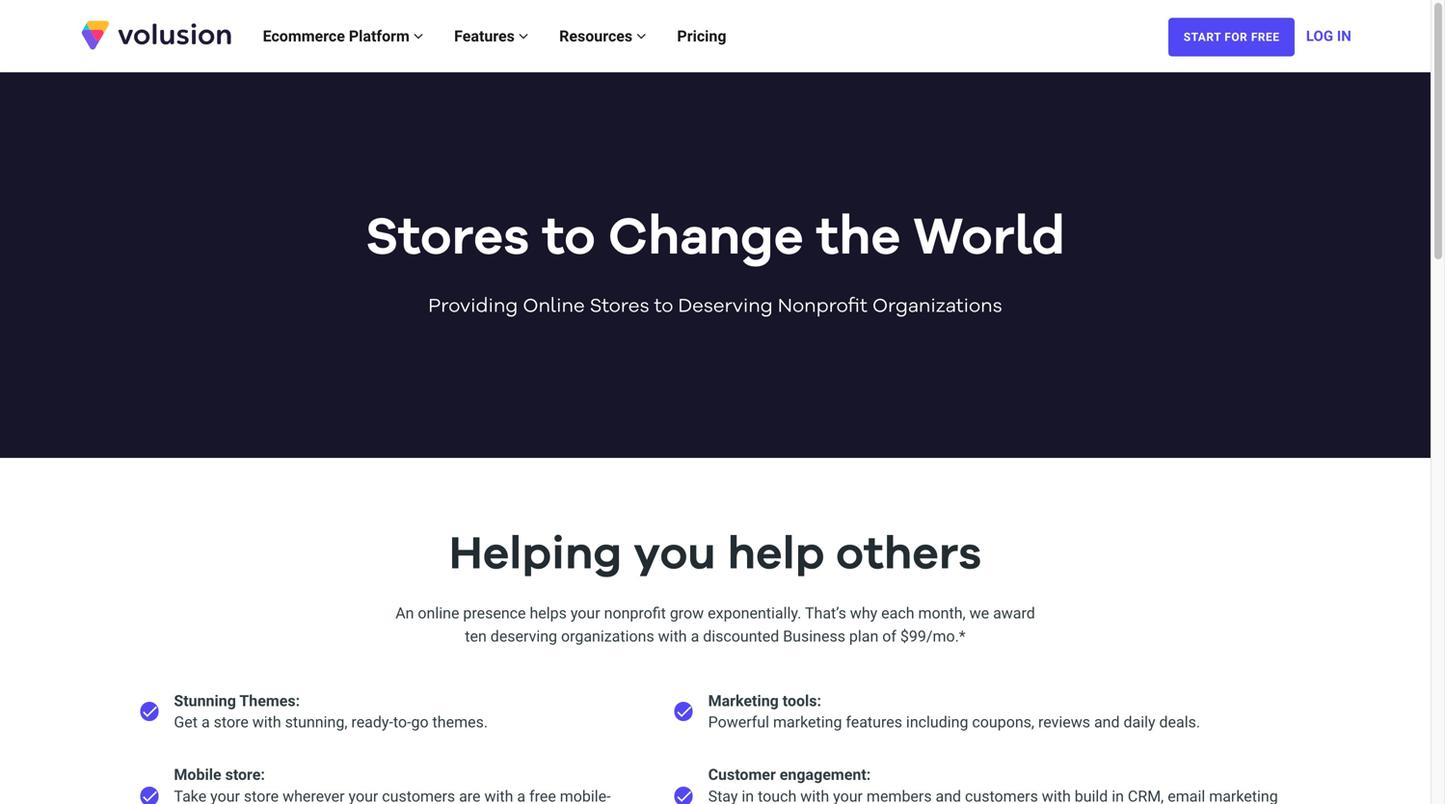 Task type: vqa. For each thing, say whether or not it's contained in the screenshot.
Discounted
yes



Task type: locate. For each thing, give the bounding box(es) containing it.
1 vertical spatial to
[[654, 297, 673, 316]]

presence
[[463, 604, 526, 622]]

0 vertical spatial with
[[658, 627, 687, 645]]

change
[[608, 214, 804, 266]]

0 vertical spatial stores
[[365, 214, 530, 266]]

done left powerful at bottom
[[675, 702, 694, 721]]

helping
[[449, 532, 622, 578]]

1 done from the left
[[140, 702, 159, 721]]

a inside an online presence helps your nonprofit grow exponentially. that's why each month, we award ten deserving organizations with a discounted business plan of $99/mo.*
[[691, 627, 699, 645]]

organizations
[[873, 297, 1003, 316]]

stores right online
[[590, 297, 649, 316]]

1 vertical spatial stores
[[590, 297, 649, 316]]

of
[[883, 627, 897, 645]]

powerful
[[708, 713, 769, 732]]

1 horizontal spatial a
[[691, 627, 699, 645]]

start
[[1184, 30, 1221, 44]]

angle down image
[[637, 28, 646, 44]]

a down grow
[[691, 627, 699, 645]]

1 vertical spatial a
[[201, 713, 210, 732]]

exponentially.
[[708, 604, 802, 622]]

to-
[[393, 713, 411, 732]]

free
[[1251, 30, 1280, 44]]

a right 'get'
[[201, 713, 210, 732]]

1 vertical spatial with
[[252, 713, 281, 732]]

angle down image inside features link
[[519, 28, 529, 44]]

0 horizontal spatial a
[[201, 713, 210, 732]]

plan
[[849, 627, 879, 645]]

done for get
[[140, 702, 159, 721]]

to left deserving
[[654, 297, 673, 316]]

store:
[[225, 766, 265, 784]]

the
[[816, 214, 901, 266]]

features
[[846, 713, 902, 732]]

mobile store:
[[174, 766, 265, 784]]

to up online
[[542, 214, 596, 266]]

an online presence helps your nonprofit grow exponentially. that's why each month, we award ten deserving organizations with a discounted business plan of $99/mo.*
[[396, 604, 1035, 645]]

angle down image right platform
[[414, 28, 423, 44]]

2 angle down image from the left
[[519, 28, 529, 44]]

with down grow
[[658, 627, 687, 645]]

ten
[[465, 627, 487, 645]]

resources link
[[544, 7, 662, 65]]

with down themes:
[[252, 713, 281, 732]]

an
[[396, 604, 414, 622]]

pricing
[[677, 27, 727, 45]]

start for free
[[1184, 30, 1280, 44]]

resources
[[559, 27, 637, 45]]

marketing
[[708, 692, 779, 710]]

organizations
[[561, 627, 654, 645]]

angle down image
[[414, 28, 423, 44], [519, 28, 529, 44]]

0 horizontal spatial done
[[140, 702, 159, 721]]

done
[[140, 702, 159, 721], [675, 702, 694, 721]]

store
[[214, 713, 249, 732]]

nonprofit
[[778, 297, 868, 316]]

award
[[993, 604, 1035, 622]]

1 horizontal spatial done
[[675, 702, 694, 721]]

features
[[454, 27, 519, 45]]

engagement:
[[780, 766, 871, 784]]

0 horizontal spatial angle down image
[[414, 28, 423, 44]]

and
[[1094, 713, 1120, 732]]

marketing
[[773, 713, 842, 732]]

ready-
[[351, 713, 393, 732]]

0 horizontal spatial with
[[252, 713, 281, 732]]

customer
[[708, 766, 776, 784]]

1 horizontal spatial to
[[654, 297, 673, 316]]

helping you help others
[[449, 532, 982, 578]]

stores up providing
[[365, 214, 530, 266]]

1 horizontal spatial with
[[658, 627, 687, 645]]

0 vertical spatial a
[[691, 627, 699, 645]]

1 horizontal spatial stores
[[590, 297, 649, 316]]

0 horizontal spatial to
[[542, 214, 596, 266]]

ecommerce platform
[[263, 27, 414, 45]]

nonprofit
[[604, 604, 666, 622]]

2 done from the left
[[675, 702, 694, 721]]

pricing link
[[662, 7, 742, 65]]

providing
[[428, 297, 518, 316]]

with
[[658, 627, 687, 645], [252, 713, 281, 732]]

done left 'get'
[[140, 702, 159, 721]]

grow
[[670, 604, 704, 622]]

stores
[[365, 214, 530, 266], [590, 297, 649, 316]]

to
[[542, 214, 596, 266], [654, 297, 673, 316]]

why
[[850, 604, 878, 622]]

deserving
[[491, 627, 557, 645]]

1 horizontal spatial angle down image
[[519, 28, 529, 44]]

1 angle down image from the left
[[414, 28, 423, 44]]

angle down image inside ecommerce platform link
[[414, 28, 423, 44]]

platform
[[349, 27, 410, 45]]

tools:
[[783, 692, 822, 710]]

a
[[691, 627, 699, 645], [201, 713, 210, 732]]

ecommerce
[[263, 27, 345, 45]]

angle down image left resources
[[519, 28, 529, 44]]

deals.
[[1159, 713, 1201, 732]]

log in
[[1306, 27, 1352, 44]]



Task type: describe. For each thing, give the bounding box(es) containing it.
stunning,
[[285, 713, 348, 732]]

online
[[523, 297, 585, 316]]

done for powerful
[[675, 702, 694, 721]]

themes.
[[432, 713, 488, 732]]

stores to change the world
[[365, 214, 1065, 266]]

log
[[1306, 27, 1334, 44]]

in
[[1337, 27, 1352, 44]]

0 horizontal spatial stores
[[365, 214, 530, 266]]

go
[[411, 713, 429, 732]]

helps
[[530, 604, 567, 622]]

month,
[[918, 604, 966, 622]]

providing online stores to deserving nonprofit organizations
[[428, 297, 1003, 316]]

help
[[728, 532, 825, 578]]

marketing tools: powerful marketing features including coupons, reviews and daily deals.
[[708, 692, 1201, 732]]

features link
[[439, 7, 544, 65]]

volusion logo image
[[79, 19, 234, 51]]

log in link
[[1306, 7, 1352, 65]]

including
[[906, 713, 968, 732]]

start for free link
[[1169, 18, 1295, 56]]

$99/mo.*
[[900, 627, 966, 645]]

discounted
[[703, 627, 779, 645]]

online
[[418, 604, 459, 622]]

get
[[174, 713, 198, 732]]

reviews
[[1038, 713, 1091, 732]]

customer engagement:
[[708, 766, 871, 784]]

with inside stunning themes: get a store with stunning, ready-to-go themes.
[[252, 713, 281, 732]]

a inside stunning themes: get a store with stunning, ready-to-go themes.
[[201, 713, 210, 732]]

stunning themes: get a store with stunning, ready-to-go themes.
[[174, 692, 488, 732]]

others
[[836, 532, 982, 578]]

you
[[634, 532, 716, 578]]

for
[[1225, 30, 1248, 44]]

we
[[970, 604, 989, 622]]

mobile
[[174, 766, 221, 784]]

world
[[914, 214, 1065, 266]]

themes:
[[239, 692, 300, 710]]

each
[[881, 604, 915, 622]]

that's
[[805, 604, 846, 622]]

deserving
[[678, 297, 773, 316]]

ecommerce platform link
[[247, 7, 439, 65]]

with inside an online presence helps your nonprofit grow exponentially. that's why each month, we award ten deserving organizations with a discounted business plan of $99/mo.*
[[658, 627, 687, 645]]

stunning
[[174, 692, 236, 710]]

your
[[571, 604, 600, 622]]

daily
[[1124, 713, 1156, 732]]

angle down image for ecommerce platform
[[414, 28, 423, 44]]

coupons,
[[972, 713, 1035, 732]]

angle down image for features
[[519, 28, 529, 44]]

0 vertical spatial to
[[542, 214, 596, 266]]

business
[[783, 627, 846, 645]]



